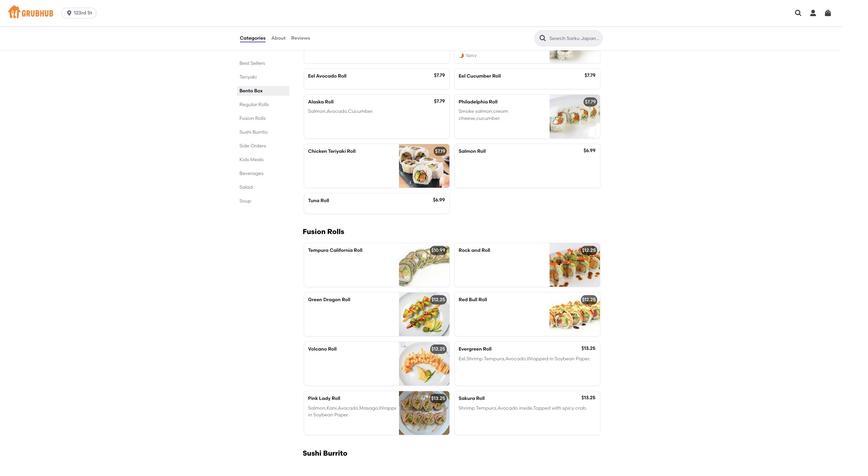 Task type: describe. For each thing, give the bounding box(es) containing it.
svg image
[[795, 9, 803, 17]]

cucumber for avocado
[[330, 24, 355, 29]]

$12.25 for rock and roll
[[582, 248, 596, 254]]

salmon,avocado,cucumber.
[[308, 109, 374, 114]]

1 horizontal spatial teriyaki
[[328, 149, 346, 154]]

Search Sarku Japan Teriyaki & Sushi Express search field
[[549, 35, 601, 42]]

2 vertical spatial rolls
[[327, 228, 344, 236]]

bento
[[240, 88, 253, 94]]

salmon,kani,avocado,masago,wrapped
[[308, 406, 401, 411]]

1 vertical spatial fusion
[[303, 228, 326, 236]]

regular rolls
[[240, 102, 269, 108]]

eel for eel cucumber roll
[[459, 73, 466, 79]]

box
[[254, 88, 263, 94]]

lady
[[319, 396, 331, 402]]

sakura roll
[[459, 396, 485, 402]]

salad
[[240, 185, 253, 190]]

kids
[[240, 157, 249, 163]]

0 horizontal spatial sushi burrito
[[240, 129, 268, 135]]

spicy image
[[459, 53, 465, 59]]

cheese,cucumber.
[[459, 116, 501, 121]]

2 horizontal spatial svg image
[[824, 9, 832, 17]]

0 vertical spatial paper.
[[576, 356, 591, 362]]

reviews
[[291, 35, 310, 41]]

eel for eel avocado roll
[[308, 73, 315, 79]]

main navigation navigation
[[0, 0, 842, 26]]

philadelphia roll
[[459, 99, 498, 105]]

1 horizontal spatial tuna
[[473, 24, 484, 29]]

in inside salmon,kani,avocado,masago,wrapped in soybean paper.
[[308, 413, 312, 418]]

best sellers
[[240, 61, 265, 66]]

$10.99
[[432, 248, 445, 254]]

rock and roll
[[459, 248, 490, 254]]

rock
[[459, 248, 471, 254]]

evergreen roll
[[459, 347, 492, 353]]

volcano
[[308, 347, 327, 353]]

beverages
[[240, 171, 264, 177]]

0 vertical spatial in
[[550, 356, 554, 362]]

green
[[308, 297, 322, 303]]

spicy for spicy
[[466, 53, 477, 58]]

1 horizontal spatial fusion rolls
[[303, 228, 344, 236]]

about
[[271, 35, 286, 41]]

123rd
[[74, 10, 86, 16]]

red
[[459, 297, 468, 303]]

inside,topped
[[519, 406, 551, 411]]

rock and roll image
[[550, 244, 600, 287]]

spicy tuna roll
[[459, 24, 494, 29]]

svg image inside 123rd st button
[[66, 10, 73, 16]]

0 horizontal spatial fusion
[[240, 116, 254, 121]]

shrimp tempura,avocado inside,topped with spicy crab.
[[459, 406, 587, 411]]

regular
[[240, 102, 257, 108]]

$7.19
[[435, 149, 445, 154]]

$6.99 for tuna roll
[[433, 197, 445, 203]]

with
[[552, 406, 562, 411]]

and
[[472, 248, 481, 254]]

dragon
[[324, 297, 341, 303]]

categories
[[240, 35, 266, 41]]

$12.25 for green dragon roll
[[432, 297, 445, 303]]

spicy tuna roll image
[[550, 19, 600, 63]]

pink
[[308, 396, 318, 402]]

smoke salmon,cream cheese,cucumber.
[[459, 109, 508, 121]]

eel avocado roll
[[308, 73, 347, 79]]

chicken
[[308, 149, 327, 154]]

chicken teriyaki roll image
[[399, 144, 449, 188]]

cucumber for eel
[[467, 73, 491, 79]]

1 vertical spatial sushi
[[303, 450, 322, 458]]

tuna roll
[[308, 198, 329, 204]]

salmon
[[459, 149, 476, 154]]

1 vertical spatial rolls
[[255, 116, 266, 121]]

sakura
[[459, 396, 475, 402]]

green dragon roll image
[[399, 293, 449, 337]]

salmon roll
[[459, 149, 486, 154]]



Task type: vqa. For each thing, say whether or not it's contained in the screenshot.
and
yes



Task type: locate. For each thing, give the bounding box(es) containing it.
chicken teriyaki roll
[[308, 149, 356, 154]]

$12.25
[[582, 248, 596, 254], [432, 297, 445, 303], [582, 297, 596, 303], [432, 347, 445, 353]]

1 vertical spatial fusion rolls
[[303, 228, 344, 236]]

avocado
[[308, 24, 329, 29], [316, 73, 337, 79]]

0 vertical spatial $6.99
[[584, 148, 596, 154]]

0 horizontal spatial paper.
[[335, 413, 349, 418]]

0 vertical spatial soybean
[[555, 356, 575, 362]]

evergreen
[[459, 347, 482, 353]]

burrito
[[253, 129, 268, 135], [323, 450, 348, 458]]

1 vertical spatial teriyaki
[[328, 149, 346, 154]]

best
[[240, 61, 249, 66]]

0 vertical spatial spicy
[[459, 24, 472, 29]]

about button
[[271, 26, 286, 50]]

1 vertical spatial burrito
[[323, 450, 348, 458]]

rolls down 'box'
[[258, 102, 269, 108]]

0 vertical spatial fusion rolls
[[240, 116, 266, 121]]

sushi burrito
[[240, 129, 268, 135], [303, 450, 348, 458]]

paper.
[[576, 356, 591, 362], [335, 413, 349, 418]]

spicy
[[563, 406, 574, 411]]

eel down spicy image
[[459, 73, 466, 79]]

1 horizontal spatial in
[[550, 356, 554, 362]]

rolls
[[258, 102, 269, 108], [255, 116, 266, 121], [327, 228, 344, 236]]

tempura
[[308, 248, 329, 254]]

0 horizontal spatial in
[[308, 413, 312, 418]]

0 vertical spatial burrito
[[253, 129, 268, 135]]

eel,shrimp
[[459, 356, 483, 362]]

teriyaki up bento
[[240, 74, 257, 80]]

eel,shrimp tempura,avocado,wrapped in soybean paper.
[[459, 356, 591, 362]]

1 vertical spatial soybean
[[313, 413, 333, 418]]

categories button
[[240, 26, 266, 50]]

1 horizontal spatial paper.
[[576, 356, 591, 362]]

1 vertical spatial tuna
[[308, 198, 320, 204]]

eel up alaska
[[308, 73, 315, 79]]

$13.25 for eel,shrimp tempura,avocado,wrapped in soybean paper.
[[582, 346, 596, 352]]

0 vertical spatial sushi burrito
[[240, 129, 268, 135]]

eel cucumber roll
[[459, 73, 501, 79]]

123rd st button
[[62, 8, 99, 18]]

fusion down regular
[[240, 116, 254, 121]]

fusion
[[240, 116, 254, 121], [303, 228, 326, 236]]

$12.25 for red bull roll
[[582, 297, 596, 303]]

fusion rolls up tempura
[[303, 228, 344, 236]]

tuna
[[473, 24, 484, 29], [308, 198, 320, 204]]

soybean inside salmon,kani,avocado,masago,wrapped in soybean paper.
[[313, 413, 333, 418]]

1 vertical spatial cucumber
[[467, 73, 491, 79]]

0 vertical spatial teriyaki
[[240, 74, 257, 80]]

0 horizontal spatial $6.99
[[433, 197, 445, 203]]

$6.99 for salmon roll
[[584, 148, 596, 154]]

spicy right spicy image
[[466, 53, 477, 58]]

teriyaki
[[240, 74, 257, 80], [328, 149, 346, 154]]

paper. inside salmon,kani,avocado,masago,wrapped in soybean paper.
[[335, 413, 349, 418]]

orders
[[251, 143, 266, 149]]

avocado up reviews
[[308, 24, 329, 29]]

fusion rolls down regular rolls
[[240, 116, 266, 121]]

tempura california roll image
[[399, 244, 449, 287]]

crab.
[[576, 406, 587, 411]]

green dragon roll
[[308, 297, 351, 303]]

rolls up tempura california roll
[[327, 228, 344, 236]]

1 horizontal spatial soybean
[[555, 356, 575, 362]]

1 horizontal spatial cucumber
[[467, 73, 491, 79]]

0 horizontal spatial soybean
[[313, 413, 333, 418]]

red bull roll image
[[550, 293, 600, 337]]

california
[[330, 248, 353, 254]]

0 horizontal spatial cucumber
[[330, 24, 355, 29]]

0 horizontal spatial sushi
[[240, 129, 252, 135]]

soybean
[[555, 356, 575, 362], [313, 413, 333, 418]]

0 horizontal spatial burrito
[[253, 129, 268, 135]]

2 eel from the left
[[459, 73, 466, 79]]

pink lady roll
[[308, 396, 340, 402]]

$6.50
[[433, 23, 445, 29]]

teriyaki right chicken
[[328, 149, 346, 154]]

tempura california roll
[[308, 248, 363, 254]]

spicy right $6.50
[[459, 24, 472, 29]]

alaska roll
[[308, 99, 334, 105]]

1 vertical spatial avocado
[[316, 73, 337, 79]]

philadelphia
[[459, 99, 488, 105]]

$12.25 for volcano roll
[[432, 347, 445, 353]]

0 horizontal spatial teriyaki
[[240, 74, 257, 80]]

tempura,avocado,wrapped
[[484, 356, 549, 362]]

1 vertical spatial in
[[308, 413, 312, 418]]

1 vertical spatial $6.99
[[433, 197, 445, 203]]

0 vertical spatial tuna
[[473, 24, 484, 29]]

philadelphia roll image
[[550, 95, 600, 139]]

$13.25
[[582, 346, 596, 352], [582, 396, 596, 401], [432, 396, 445, 402]]

1 horizontal spatial fusion
[[303, 228, 326, 236]]

spicy
[[459, 24, 472, 29], [466, 53, 477, 58]]

1 vertical spatial paper.
[[335, 413, 349, 418]]

0 vertical spatial cucumber
[[330, 24, 355, 29]]

search icon image
[[539, 34, 547, 42]]

1 horizontal spatial sushi
[[303, 450, 322, 458]]

roll
[[356, 24, 364, 29], [485, 24, 494, 29], [338, 73, 347, 79], [493, 73, 501, 79], [325, 99, 334, 105], [489, 99, 498, 105], [347, 149, 356, 154], [477, 149, 486, 154], [321, 198, 329, 204], [354, 248, 363, 254], [482, 248, 490, 254], [342, 297, 351, 303], [479, 297, 487, 303], [328, 347, 337, 353], [483, 347, 492, 353], [332, 396, 340, 402], [476, 396, 485, 402]]

red bull roll
[[459, 297, 487, 303]]

0 horizontal spatial tuna
[[308, 198, 320, 204]]

0 vertical spatial sushi
[[240, 129, 252, 135]]

fusion rolls
[[240, 116, 266, 121], [303, 228, 344, 236]]

salmon,kani,avocado,masago,wrapped in soybean paper.
[[308, 406, 401, 418]]

spicy for spicy tuna roll
[[459, 24, 472, 29]]

kids meals
[[240, 157, 264, 163]]

0 vertical spatial rolls
[[258, 102, 269, 108]]

1 eel from the left
[[308, 73, 315, 79]]

in
[[550, 356, 554, 362], [308, 413, 312, 418]]

reviews button
[[291, 26, 311, 50]]

pink lady roll image
[[399, 392, 449, 436]]

$13.25 for shrimp tempura,avocado inside,topped with spicy crab.
[[582, 396, 596, 401]]

sushi
[[240, 129, 252, 135], [303, 450, 322, 458]]

svg image
[[810, 9, 818, 17], [824, 9, 832, 17], [66, 10, 73, 16]]

volcano roll image
[[399, 342, 449, 386]]

1 horizontal spatial $6.99
[[584, 148, 596, 154]]

1 horizontal spatial svg image
[[810, 9, 818, 17]]

salmon,cream
[[475, 109, 508, 114]]

bull
[[469, 297, 478, 303]]

tempura,avocado
[[476, 406, 518, 411]]

smoke
[[459, 109, 474, 114]]

1 vertical spatial spicy
[[466, 53, 477, 58]]

volcano roll
[[308, 347, 337, 353]]

eel
[[308, 73, 315, 79], [459, 73, 466, 79]]

side orders
[[240, 143, 266, 149]]

bento box
[[240, 88, 263, 94]]

soup
[[240, 198, 251, 204]]

rolls down regular rolls
[[255, 116, 266, 121]]

sellers
[[251, 61, 265, 66]]

0 vertical spatial fusion
[[240, 116, 254, 121]]

1 horizontal spatial burrito
[[323, 450, 348, 458]]

0 horizontal spatial fusion rolls
[[240, 116, 266, 121]]

0 horizontal spatial eel
[[308, 73, 315, 79]]

avocado up alaska roll
[[316, 73, 337, 79]]

fusion up tempura
[[303, 228, 326, 236]]

meals
[[250, 157, 264, 163]]

123rd st
[[74, 10, 92, 16]]

1 horizontal spatial eel
[[459, 73, 466, 79]]

$7.79
[[585, 24, 596, 29], [434, 73, 445, 78], [585, 73, 596, 78], [434, 99, 445, 104], [585, 99, 596, 105]]

avocado cucumber roll
[[308, 24, 364, 29]]

0 vertical spatial avocado
[[308, 24, 329, 29]]

0 horizontal spatial svg image
[[66, 10, 73, 16]]

1 horizontal spatial sushi burrito
[[303, 450, 348, 458]]

shrimp
[[459, 406, 475, 411]]

alaska
[[308, 99, 324, 105]]

st
[[87, 10, 92, 16]]

1 vertical spatial sushi burrito
[[303, 450, 348, 458]]

cucumber
[[330, 24, 355, 29], [467, 73, 491, 79]]

$6.99
[[584, 148, 596, 154], [433, 197, 445, 203]]

side
[[240, 143, 250, 149]]



